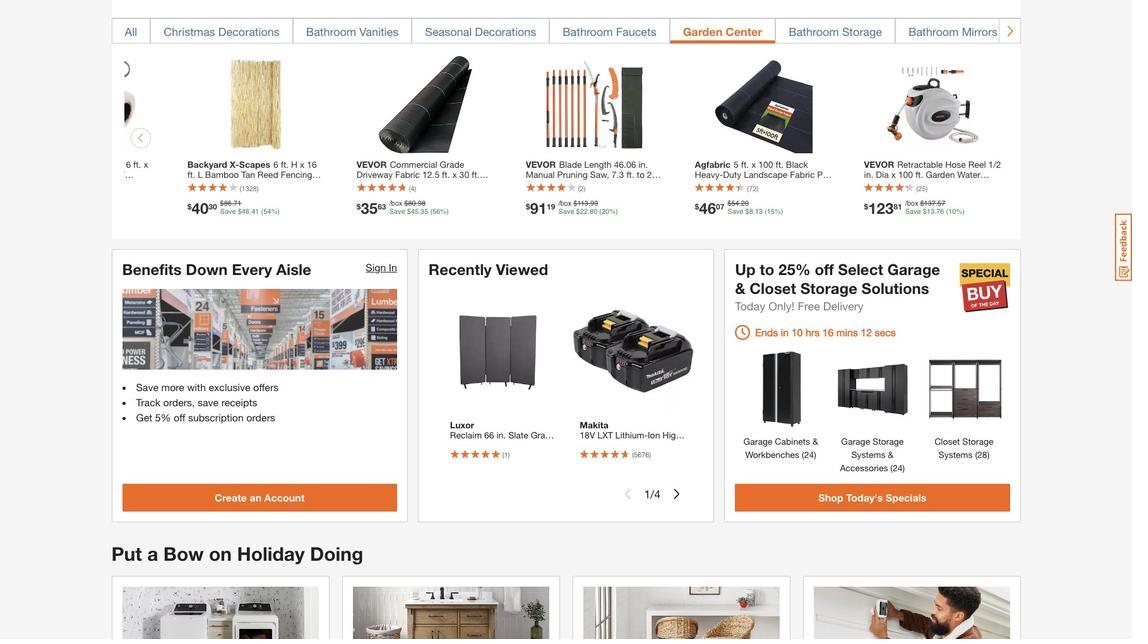 Task type: vqa. For each thing, say whether or not it's contained in the screenshot.
18- corresponding to 179
no



Task type: describe. For each thing, give the bounding box(es) containing it.
decorations for christmas decorations
[[218, 24, 280, 38]]

20 inside $ 46 07 $ 54 . 20 save $ 8 . 13 ( 15 %)
[[741, 200, 749, 208]]

offers
[[253, 381, 279, 393]]

panel inside "6 ft. h x 16 ft. l bamboo tan reed fencing panel decorative screen fence for backyard garden fencing divider"
[[187, 180, 210, 190]]

30
[[209, 202, 217, 212]]

$ left 30
[[187, 202, 192, 212]]

save
[[198, 396, 219, 408]]

backyard x-scapes
[[187, 159, 270, 170]]

garage cabinets & workbenches
[[744, 436, 818, 460]]

secs
[[875, 326, 896, 338]]

ends in 10 hrs 16 mins 11 secs
[[755, 326, 896, 338]]

bracket
[[913, 190, 944, 200]]

$ left 99
[[576, 208, 580, 216]]

15
[[767, 208, 775, 216]]

benefits down every aisle
[[122, 261, 311, 278]]

ft. left the black
[[776, 159, 784, 170]]

( inside $ 35 63 /box $ 80 . 98 save $ 45 . 35 ( 56 %)
[[430, 208, 433, 216]]

( inside $ 46 07 $ 54 . 20 save $ 8 . 13 ( 15 %)
[[765, 208, 767, 216]]

up
[[735, 261, 756, 278]]

) for 2
[[584, 185, 585, 193]]

bathroom storage
[[789, 24, 882, 38]]

in. for luxor reclaim 66 in. slate gray 3-panel room divider
[[497, 430, 506, 441]]

x inside 5 ft. x 100 ft. black heavy-duty landscape fabric pro commercial weed barrier
[[752, 159, 756, 170]]

vevor for 123
[[864, 159, 894, 170]]

seasonal decorations button
[[412, 18, 550, 43]]

%) inside $ 46 07 $ 54 . 20 save $ 8 . 13 ( 15 %)
[[775, 208, 783, 216]]

commercial
[[695, 180, 742, 190]]

mirrors
[[962, 24, 998, 38]]

blade
[[559, 159, 582, 170]]

2
[[580, 185, 584, 193]]

systems for closet
[[939, 449, 973, 460]]

5676
[[634, 451, 649, 459]]

off inside save more with exclusive offers track orders, save receipts get 5% off subscription orders
[[174, 411, 185, 423]]

workbenches
[[745, 449, 800, 460]]

80 inside $ 91 19 /box $ 113 . 99 save $ 22 . 80 ( 20 %)
[[590, 208, 598, 216]]

all button
[[111, 18, 150, 43]]

66
[[484, 430, 494, 441]]

ft. right the 6
[[281, 159, 289, 170]]

35 inside $ 35 63 /box $ 80 . 98 save $ 45 . 35 ( 56 %)
[[421, 208, 428, 216]]

24 for garage cabinets & workbenches
[[804, 449, 814, 460]]

1 horizontal spatial reel
[[969, 159, 986, 170]]

mins
[[837, 326, 858, 338]]

with inside makita 18v lxt lithium-ion high capacity battery pack 5.0 ah with led charge level indicator (2-pack)
[[593, 450, 609, 461]]

reclaim
[[450, 430, 482, 441]]

%) for 35
[[440, 208, 449, 216]]

garden inside retractable hose reel 1/2 in. dia x 100 ft. garden water hose reel with 9-pattern nozzle, 180° swivel bracket
[[926, 169, 955, 180]]

l
[[198, 169, 203, 180]]

save more with exclusive offers track orders, save receipts get 5% off subscription orders
[[136, 381, 279, 423]]

indicator
[[580, 461, 615, 471]]

down
[[186, 261, 228, 278]]

19
[[547, 202, 555, 212]]

save inside '$ 40 30 $ 86 . 71 save $ 46 . 41 ( 54 %)'
[[220, 208, 236, 216]]

6 ft. h x 16 ft. l bamboo tan reed fencing panel decorative screen fence for backyard garden fencing divider image
[[207, 56, 305, 154]]

57
[[938, 200, 945, 208]]

1328
[[242, 185, 257, 193]]

to inside 'blade length 46.06 in. manual pruning saw, 7.3 ft. to 27 ft. extendable 3 pruner, branch trimmer'
[[637, 169, 645, 180]]

ft. inside retractable hose reel 1/2 in. dia x 100 ft. garden water hose reel with 9-pattern nozzle, 180° swivel bracket
[[916, 169, 923, 180]]

in. inside retractable hose reel 1/2 in. dia x 100 ft. garden water hose reel with 9-pattern nozzle, 180° swivel bracket
[[864, 169, 874, 180]]

showers button
[[1011, 18, 1082, 43]]

a
[[147, 543, 158, 566]]

divider inside "6 ft. h x 16 ft. l bamboo tan reed fencing panel decorative screen fence for backyard garden fencing divider"
[[293, 190, 320, 200]]

manual
[[526, 169, 555, 180]]

with inside retractable hose reel 1/2 in. dia x 100 ft. garden water hose reel with 9-pattern nozzle, 180° swivel bracket
[[907, 180, 924, 190]]

bathroom vanities button
[[293, 18, 412, 43]]

1 vertical spatial 1
[[644, 488, 650, 502]]

86
[[224, 200, 232, 208]]

garden center
[[683, 24, 762, 38]]

& inside garage cabinets & workbenches
[[813, 436, 818, 447]]

/box for 123
[[905, 200, 918, 208]]

shop today's specials
[[819, 492, 927, 504]]

( 1328 )
[[240, 185, 259, 193]]

luxor
[[450, 420, 474, 431]]

for
[[314, 180, 324, 190]]

reclaim 66 in. slate gray 3-panel room divider image
[[444, 292, 563, 411]]

( inside $ 91 19 /box $ 113 . 99 save $ 22 . 80 ( 20 %)
[[599, 208, 602, 216]]

garage storage systems & accessories
[[840, 436, 904, 473]]

0 horizontal spatial hose
[[864, 180, 885, 190]]

$ 35 63 /box $ 80 . 98 save $ 45 . 35 ( 56 %)
[[357, 200, 449, 217]]

bathroom for bathroom vanities
[[306, 24, 356, 38]]

gray
[[531, 430, 550, 441]]

panel inside luxor reclaim 66 in. slate gray 3-panel room divider
[[458, 440, 481, 451]]

benefits
[[122, 261, 182, 278]]

garden inside "6 ft. h x 16 ft. l bamboo tan reed fencing panel decorative screen fence for backyard garden fencing divider"
[[227, 190, 256, 200]]

20 inside $ 91 19 /box $ 113 . 99 save $ 22 . 80 ( 20 %)
[[602, 208, 610, 216]]

faucets
[[616, 24, 656, 38]]

an
[[250, 492, 262, 504]]

next arrow image
[[1005, 25, 1015, 37]]

24 for garage storage systems & accessories
[[893, 463, 903, 473]]

22
[[580, 208, 588, 216]]

makita
[[580, 420, 609, 431]]

save inside $ 123 81 /box $ 137 . 57 save $ 13 . 76 ( 10 %)
[[905, 208, 921, 216]]

image for up to 40% off image
[[814, 587, 1010, 640]]

recently viewed
[[429, 261, 548, 278]]

1 vertical spatial 4
[[654, 488, 661, 502]]

decorations for seasonal decorations
[[475, 24, 536, 38]]

63
[[378, 202, 386, 212]]

agfabric
[[695, 159, 731, 170]]

40
[[192, 200, 209, 217]]

$ left 98
[[407, 208, 411, 216]]

46 inside '$ 40 30 $ 86 . 71 save $ 46 . 41 ( 54 %)'
[[242, 208, 250, 216]]

viewed
[[496, 261, 548, 278]]

/box for 91
[[558, 200, 572, 208]]

%) for 123
[[956, 208, 965, 216]]

receipts
[[221, 396, 257, 408]]

garage for garage storage systems & accessories
[[841, 436, 870, 447]]

18v lxt lithium-ion high capacity battery pack 5.0 ah with led charge level indicator (2-pack) image
[[574, 292, 693, 411]]

ft. up 91
[[526, 180, 534, 190]]

$ left the 45
[[404, 200, 408, 208]]

$ left "07"
[[695, 202, 699, 212]]

) for 72
[[757, 185, 758, 193]]

ah
[[580, 450, 591, 461]]

systems for garage
[[852, 449, 886, 460]]

pruning
[[557, 169, 588, 180]]

( 24 ) for workbenches
[[800, 449, 816, 460]]

makita 18v lxt lithium-ion high capacity battery pack 5.0 ah with led charge level indicator (2-pack)
[[580, 420, 683, 471]]

x inside retractable hose reel 1/2 in. dia x 100 ft. garden water hose reel with 9-pattern nozzle, 180° swivel bracket
[[891, 169, 896, 180]]

6
[[273, 159, 278, 170]]

tan
[[241, 169, 255, 180]]

on
[[209, 543, 232, 566]]

) for 5676
[[649, 451, 651, 459]]

feedback link image
[[1115, 213, 1132, 282]]

special buy logo image
[[960, 263, 1010, 313]]

0 horizontal spatial 35
[[361, 200, 378, 217]]

saw,
[[590, 169, 609, 180]]

99
[[590, 200, 598, 208]]

up to 25% off select garage & closet storage solutions today only! free delivery
[[735, 261, 940, 313]]

ends
[[755, 326, 778, 338]]

( 25 )
[[917, 185, 928, 193]]

x inside "6 ft. h x 16 ft. l bamboo tan reed fencing panel decorative screen fence for backyard garden fencing divider"
[[300, 159, 305, 170]]

25
[[918, 185, 926, 193]]

account
[[264, 492, 305, 504]]

bamboo
[[205, 169, 239, 180]]

( inside '$ 40 30 $ 86 . 71 save $ 46 . 41 ( 54 %)'
[[261, 208, 263, 216]]

%) for 91
[[610, 208, 618, 216]]

commercial grade driveway fabric 12.5 ft. x 30 ft. weed block fabric heavy-duty underlayment fabric for walking path image
[[377, 56, 474, 154]]

%) inside '$ 40 30 $ 86 . 71 save $ 46 . 41 ( 54 %)'
[[271, 208, 280, 216]]

in
[[781, 326, 789, 338]]

christmas decorations
[[164, 24, 280, 38]]

& inside garage storage systems & accessories
[[888, 449, 894, 460]]

41
[[251, 208, 259, 216]]

to inside up to 25% off select garage & closet storage solutions today only! free delivery
[[760, 261, 774, 278]]

( 2 )
[[578, 185, 585, 193]]

137
[[924, 200, 936, 208]]

put a bow on holiday doing
[[111, 543, 363, 566]]

10 inside $ 123 81 /box $ 137 . 57 save $ 13 . 76 ( 10 %)
[[949, 208, 956, 216]]

shop today's specials link
[[735, 484, 1010, 512]]

off inside up to 25% off select garage & closet storage solutions today only! free delivery
[[815, 261, 834, 278]]

113
[[577, 200, 589, 208]]

bathroom for bathroom faucets
[[563, 24, 613, 38]]

save inside $ 46 07 $ 54 . 20 save $ 8 . 13 ( 15 %)
[[728, 208, 744, 216]]

fabric
[[790, 169, 815, 180]]

h
[[291, 159, 298, 170]]

5.0
[[671, 440, 683, 451]]

next slide image
[[672, 490, 682, 500]]

with inside save more with exclusive offers track orders, save receipts get 5% off subscription orders
[[187, 381, 206, 393]]

in. for blade length 46.06 in. manual pruning saw, 7.3 ft. to 27 ft. extendable 3 pruner, branch trimmer
[[639, 159, 648, 170]]



Task type: locate. For each thing, give the bounding box(es) containing it.
closet up today only!
[[750, 280, 796, 297]]

garage up solutions
[[888, 261, 940, 278]]

0 vertical spatial backyard
[[187, 159, 227, 170]]

$ down trimmer
[[526, 202, 530, 212]]

1
[[504, 451, 508, 459], [644, 488, 650, 502]]

100 inside retractable hose reel 1/2 in. dia x 100 ft. garden water hose reel with 9-pattern nozzle, 180° swivel bracket
[[898, 169, 913, 180]]

bathroom for bathroom storage
[[789, 24, 839, 38]]

to left 27
[[637, 169, 645, 180]]

image for special buy savings image
[[353, 587, 549, 640]]

decorations inside 'button'
[[475, 24, 536, 38]]

image for up to 35% off image
[[583, 587, 780, 640]]

24 down cabinets
[[804, 449, 814, 460]]

1 vertical spatial ( 24 )
[[888, 463, 905, 473]]

hose up 'pattern'
[[945, 159, 966, 170]]

1 horizontal spatial x
[[752, 159, 756, 170]]

with right ah
[[593, 450, 609, 461]]

ft. left l
[[187, 169, 195, 180]]

storage inside closet storage systems
[[963, 436, 994, 447]]

24
[[804, 449, 814, 460], [893, 463, 903, 473]]

0 vertical spatial divider
[[293, 190, 320, 200]]

0 vertical spatial closet
[[750, 280, 796, 297]]

/box right 81
[[905, 200, 918, 208]]

garden center button
[[670, 18, 776, 43]]

0 vertical spatial 4
[[411, 185, 415, 193]]

2 bathroom from the left
[[563, 24, 613, 38]]

nozzle,
[[966, 180, 995, 190]]

2 horizontal spatial vevor
[[864, 159, 894, 170]]

1 vertical spatial divider
[[509, 440, 537, 451]]

retractable hose reel 1/2 in. dia x 100 ft. garden water hose reel with 9-pattern nozzle, 180° swivel bracket image
[[884, 56, 982, 154]]

1 backyard from the top
[[187, 159, 227, 170]]

0 horizontal spatial reel
[[887, 180, 905, 190]]

save right the 63
[[389, 208, 405, 216]]

1 horizontal spatial systems
[[939, 449, 973, 460]]

1 horizontal spatial to
[[760, 261, 774, 278]]

get
[[136, 411, 152, 423]]

1 horizontal spatial decorations
[[475, 24, 536, 38]]

0 horizontal spatial 100
[[759, 159, 773, 170]]

0 horizontal spatial systems
[[852, 449, 886, 460]]

0 horizontal spatial 16
[[307, 159, 317, 170]]

closet inside closet storage systems
[[935, 436, 960, 447]]

reel left 1/2
[[969, 159, 986, 170]]

0 horizontal spatial garage
[[744, 436, 773, 447]]

80 right 22
[[590, 208, 598, 216]]

11
[[861, 326, 872, 338]]

reed
[[258, 169, 278, 180]]

%) right 76
[[956, 208, 965, 216]]

in.
[[639, 159, 648, 170], [864, 169, 874, 180], [497, 430, 506, 441]]

0 horizontal spatial 1
[[504, 451, 508, 459]]

panel up 40
[[187, 180, 210, 190]]

x right the 5
[[752, 159, 756, 170]]

every
[[232, 261, 272, 278]]

0 vertical spatial ( 24 )
[[800, 449, 816, 460]]

16 right 'hrs'
[[823, 326, 834, 338]]

16 inside "6 ft. h x 16 ft. l bamboo tan reed fencing panel decorative screen fence for backyard garden fencing divider"
[[307, 159, 317, 170]]

1 systems from the left
[[852, 449, 886, 460]]

0 horizontal spatial to
[[637, 169, 645, 180]]

save up track
[[136, 381, 159, 393]]

1 vertical spatial reel
[[887, 180, 905, 190]]

2 13 from the left
[[927, 208, 935, 216]]

1 horizontal spatial panel
[[458, 440, 481, 451]]

4 up $ 35 63 /box $ 80 . 98 save $ 45 . 35 ( 56 %)
[[411, 185, 415, 193]]

0 vertical spatial garden
[[683, 24, 723, 38]]

2 vertical spatial garden
[[227, 190, 256, 200]]

/box right the 63
[[389, 200, 402, 208]]

bow
[[163, 543, 204, 566]]

4 left the 'next slide' icon
[[654, 488, 661, 502]]

80
[[408, 200, 416, 208], [590, 208, 598, 216]]

2 /box from the left
[[558, 200, 572, 208]]

( 5676 )
[[632, 451, 651, 459]]

save inside save more with exclusive offers track orders, save receipts get 5% off subscription orders
[[136, 381, 159, 393]]

0 vertical spatial &
[[735, 280, 746, 297]]

0 horizontal spatial with
[[187, 381, 206, 393]]

$ left the 63
[[357, 202, 361, 212]]

divider inside luxor reclaim 66 in. slate gray 3-panel room divider
[[509, 440, 537, 451]]

fencing right the 6
[[281, 169, 312, 180]]

vevor up the 63
[[357, 159, 387, 170]]

bathroom mirrors button
[[895, 18, 1011, 43]]

in. left dia
[[864, 169, 874, 180]]

1 vertical spatial hose
[[864, 180, 885, 190]]

divider down h
[[293, 190, 320, 200]]

10 right the in
[[792, 326, 803, 338]]

level
[[662, 450, 683, 461]]

( 24 ) down cabinets
[[800, 449, 816, 460]]

vevor up extendable
[[526, 159, 556, 170]]

save right 19
[[558, 208, 574, 216]]

vevor link
[[357, 159, 494, 211]]

13 right 8
[[755, 208, 763, 216]]

0 vertical spatial off
[[815, 261, 834, 278]]

2 horizontal spatial /box
[[905, 200, 918, 208]]

0 horizontal spatial panel
[[187, 180, 210, 190]]

$ right the 86
[[238, 208, 242, 216]]

2 horizontal spatial in.
[[864, 169, 874, 180]]

0 vertical spatial panel
[[187, 180, 210, 190]]

1 horizontal spatial 46
[[699, 200, 716, 217]]

) for 25
[[926, 185, 928, 193]]

put
[[111, 543, 142, 566]]

16 for x
[[307, 159, 317, 170]]

storage inside up to 25% off select garage & closet storage solutions today only! free delivery
[[800, 280, 857, 297]]

garden inside 'garden center' button
[[683, 24, 723, 38]]

1 vertical spatial to
[[760, 261, 774, 278]]

this is the first slide image
[[623, 490, 633, 500]]

1 horizontal spatial closet
[[935, 436, 960, 447]]

%) inside $ 35 63 /box $ 80 . 98 save $ 45 . 35 ( 56 %)
[[440, 208, 449, 216]]

13 left 76
[[927, 208, 935, 216]]

54 right "07"
[[732, 200, 739, 208]]

panel down luxor
[[458, 440, 481, 451]]

1 horizontal spatial with
[[593, 450, 609, 461]]

systems inside closet storage systems
[[939, 449, 973, 460]]

%) inside $ 123 81 /box $ 137 . 57 save $ 13 . 76 ( 10 %)
[[956, 208, 965, 216]]

solutions
[[862, 280, 929, 297]]

storage inside bathroom storage button
[[842, 24, 882, 38]]

5 %) from the left
[[956, 208, 965, 216]]

in. right 66
[[497, 430, 506, 441]]

20 right 99
[[602, 208, 610, 216]]

0 horizontal spatial 10
[[792, 326, 803, 338]]

storage for closet storage systems
[[963, 436, 994, 447]]

%) right 41
[[271, 208, 280, 216]]

1 horizontal spatial &
[[813, 436, 818, 447]]

select
[[838, 261, 883, 278]]

( 4 )
[[409, 185, 416, 193]]

1 vertical spatial closet
[[935, 436, 960, 447]]

garage inside up to 25% off select garage & closet storage solutions today only! free delivery
[[888, 261, 940, 278]]

garage up accessories
[[841, 436, 870, 447]]

1 horizontal spatial 80
[[590, 208, 598, 216]]

garage for garage cabinets & workbenches
[[744, 436, 773, 447]]

charge
[[631, 450, 659, 461]]

0 horizontal spatial in.
[[497, 430, 506, 441]]

54 inside '$ 40 30 $ 86 . 71 save $ 46 . 41 ( 54 %)'
[[263, 208, 271, 216]]

81
[[894, 202, 902, 212]]

16 right h
[[307, 159, 317, 170]]

1 horizontal spatial /box
[[558, 200, 572, 208]]

1 %) from the left
[[271, 208, 280, 216]]

christmas decorations button
[[150, 18, 293, 43]]

13 inside $ 46 07 $ 54 . 20 save $ 8 . 13 ( 15 %)
[[755, 208, 763, 216]]

2 backyard from the top
[[187, 190, 225, 200]]

garage storage systems & accessories product image image
[[833, 350, 912, 429]]

0 horizontal spatial 24
[[804, 449, 814, 460]]

46 left 41
[[242, 208, 250, 216]]

1 vertical spatial fencing
[[259, 190, 290, 200]]

with left 9-
[[907, 180, 924, 190]]

24 right accessories
[[893, 463, 903, 473]]

fencing down reed
[[259, 190, 290, 200]]

high
[[663, 430, 681, 441]]

0 horizontal spatial divider
[[293, 190, 320, 200]]

$ left 76
[[923, 208, 927, 216]]

$ right 30
[[220, 200, 224, 208]]

decorations right the christmas
[[218, 24, 280, 38]]

/box inside $ 123 81 /box $ 137 . 57 save $ 13 . 76 ( 10 %)
[[905, 200, 918, 208]]

free delivery
[[798, 299, 864, 313]]

0 horizontal spatial garden
[[227, 190, 256, 200]]

image for up to $500 off image
[[122, 587, 319, 640]]

off down orders,
[[174, 411, 185, 423]]

0 horizontal spatial 20
[[602, 208, 610, 216]]

( inside $ 123 81 /box $ 137 . 57 save $ 13 . 76 ( 10 %)
[[946, 208, 949, 216]]

( 28 )
[[973, 449, 990, 460]]

80 left 98
[[408, 200, 416, 208]]

3 bathroom from the left
[[789, 24, 839, 38]]

1 vertical spatial off
[[174, 411, 185, 423]]

closet storage systems
[[935, 436, 994, 460]]

garage cabinets & workbenches product image image
[[742, 350, 820, 429]]

x
[[300, 159, 305, 170], [752, 159, 756, 170], [891, 169, 896, 180]]

0 horizontal spatial 46
[[242, 208, 250, 216]]

1 horizontal spatial vevor
[[526, 159, 556, 170]]

13 inside $ 123 81 /box $ 137 . 57 save $ 13 . 76 ( 10 %)
[[927, 208, 935, 216]]

1/2
[[988, 159, 1001, 170]]

storage for garage storage systems & accessories
[[873, 436, 904, 447]]

weed
[[745, 180, 767, 190]]

in. inside luxor reclaim 66 in. slate gray 3-panel room divider
[[497, 430, 506, 441]]

)
[[257, 185, 259, 193], [415, 185, 416, 193], [584, 185, 585, 193], [757, 185, 758, 193], [926, 185, 928, 193], [814, 449, 816, 460], [987, 449, 990, 460], [508, 451, 510, 459], [649, 451, 651, 459], [903, 463, 905, 473]]

vevor
[[357, 159, 387, 170], [526, 159, 556, 170], [864, 159, 894, 170]]

slate
[[508, 430, 528, 441]]

0 horizontal spatial decorations
[[218, 24, 280, 38]]

35 right the 45
[[421, 208, 428, 216]]

1 horizontal spatial 20
[[741, 200, 749, 208]]

/box for 35
[[389, 200, 402, 208]]

branch
[[621, 180, 649, 190]]

1 decorations from the left
[[218, 24, 280, 38]]

in. right the 46.06
[[639, 159, 648, 170]]

0 vertical spatial to
[[637, 169, 645, 180]]

1 bathroom from the left
[[306, 24, 356, 38]]

vevor for 91
[[526, 159, 556, 170]]

( 72 )
[[747, 185, 758, 193]]

2 decorations from the left
[[475, 24, 536, 38]]

to right up
[[760, 261, 774, 278]]

garage
[[888, 261, 940, 278], [744, 436, 773, 447], [841, 436, 870, 447]]

& down up
[[735, 280, 746, 297]]

0 horizontal spatial 4
[[411, 185, 415, 193]]

1 vertical spatial 10
[[792, 326, 803, 338]]

4 %) from the left
[[775, 208, 783, 216]]

extendable
[[536, 180, 581, 190]]

0 vertical spatial with
[[907, 180, 924, 190]]

3 vevor from the left
[[864, 159, 894, 170]]

& inside up to 25% off select garage & closet storage solutions today only! free delivery
[[735, 280, 746, 297]]

%)
[[271, 208, 280, 216], [440, 208, 449, 216], [610, 208, 618, 216], [775, 208, 783, 216], [956, 208, 965, 216]]

battery
[[617, 440, 646, 451]]

1 vertical spatial backyard
[[187, 190, 225, 200]]

1 horizontal spatial garage
[[841, 436, 870, 447]]

2 vevor from the left
[[526, 159, 556, 170]]

save right 81
[[905, 208, 921, 216]]

2 horizontal spatial &
[[888, 449, 894, 460]]

0 vertical spatial hose
[[945, 159, 966, 170]]

$ 46 07 $ 54 . 20 save $ 8 . 13 ( 15 %)
[[695, 200, 783, 217]]

lxt
[[598, 430, 613, 441]]

0 vertical spatial reel
[[969, 159, 986, 170]]

greenhouse film 16 ft. x 28 ft. 6 ml polyethylene uv resistant greenhouse clear plastic for agriculture image
[[38, 56, 136, 154]]

%) inside $ 91 19 /box $ 113 . 99 save $ 22 . 80 ( 20 %)
[[610, 208, 618, 216]]

1 vevor from the left
[[357, 159, 387, 170]]

%) right 98
[[440, 208, 449, 216]]

2 vertical spatial &
[[888, 449, 894, 460]]

1 horizontal spatial garden
[[683, 24, 723, 38]]

$ left 22
[[574, 200, 577, 208]]

led
[[612, 450, 628, 461]]

0 vertical spatial 24
[[804, 449, 814, 460]]

off
[[815, 261, 834, 278], [174, 411, 185, 423]]

recently
[[429, 261, 492, 278]]

christmas
[[164, 24, 215, 38]]

save right 30
[[220, 208, 236, 216]]

& up accessories
[[888, 449, 894, 460]]

0 vertical spatial 16
[[307, 159, 317, 170]]

46 down commercial
[[699, 200, 716, 217]]

systems inside garage storage systems & accessories
[[852, 449, 886, 460]]

backyard inside "6 ft. h x 16 ft. l bamboo tan reed fencing panel decorative screen fence for backyard garden fencing divider"
[[187, 190, 225, 200]]

bathroom
[[306, 24, 356, 38], [563, 24, 613, 38], [789, 24, 839, 38], [909, 24, 959, 38]]

create
[[215, 492, 247, 504]]

$ right "07"
[[728, 200, 732, 208]]

1 horizontal spatial 10
[[949, 208, 956, 216]]

1 horizontal spatial 100
[[898, 169, 913, 180]]

storage for bathroom storage
[[842, 24, 882, 38]]

ft. up ( 25 )
[[916, 169, 923, 180]]

0 horizontal spatial &
[[735, 280, 746, 297]]

bathroom vanities
[[306, 24, 399, 38]]

garage inside garage storage systems & accessories
[[841, 436, 870, 447]]

%) down 'barrier'
[[775, 208, 783, 216]]

1 horizontal spatial hose
[[945, 159, 966, 170]]

1 /box from the left
[[389, 200, 402, 208]]

off right 25%
[[815, 261, 834, 278]]

1 horizontal spatial off
[[815, 261, 834, 278]]

1 horizontal spatial 35
[[421, 208, 428, 216]]

garage inside garage cabinets & workbenches
[[744, 436, 773, 447]]

ft. right the 5
[[741, 159, 749, 170]]

0 vertical spatial fencing
[[281, 169, 312, 180]]

( 24 ) for &
[[888, 463, 905, 473]]

blade length 46.06 in. manual pruning saw, 7.3 ft. to 27 ft. extendable 3 pruner, branch trimmer
[[526, 159, 657, 200]]

barrier
[[770, 180, 796, 190]]

100 up swivel
[[898, 169, 913, 180]]

2 horizontal spatial garage
[[888, 261, 940, 278]]

in. inside 'blade length 46.06 in. manual pruning saw, 7.3 ft. to 27 ft. extendable 3 pruner, branch trimmer'
[[639, 159, 648, 170]]

with up save
[[187, 381, 206, 393]]

10 right 76
[[949, 208, 956, 216]]

0 horizontal spatial vevor
[[357, 159, 387, 170]]

in
[[389, 261, 397, 273]]

backyard
[[187, 159, 227, 170], [187, 190, 225, 200]]

28
[[978, 449, 987, 460]]

screen
[[257, 180, 285, 190]]

save inside $ 91 19 /box $ 113 . 99 save $ 22 . 80 ( 20 %)
[[558, 208, 574, 216]]

backyard up 30
[[187, 190, 225, 200]]

5%
[[155, 411, 171, 423]]

sign in link
[[366, 261, 397, 273]]

/box inside $ 91 19 /box $ 113 . 99 save $ 22 . 80 ( 20 %)
[[558, 200, 572, 208]]

1 horizontal spatial in.
[[639, 159, 648, 170]]

showers
[[1024, 24, 1069, 38]]

) for 1
[[508, 451, 510, 459]]

0 vertical spatial 1
[[504, 451, 508, 459]]

trimmer
[[526, 190, 558, 200]]

decorations inside button
[[218, 24, 280, 38]]

closet inside up to 25% off select garage & closet storage solutions today only! free delivery
[[750, 280, 796, 297]]

0 horizontal spatial 13
[[755, 208, 763, 216]]

2 horizontal spatial garden
[[926, 169, 955, 180]]

1 horizontal spatial 24
[[893, 463, 903, 473]]

1 horizontal spatial 13
[[927, 208, 935, 216]]

0 horizontal spatial off
[[174, 411, 185, 423]]

pack)
[[628, 461, 650, 471]]

bathroom for bathroom mirrors
[[909, 24, 959, 38]]

1 vertical spatial panel
[[458, 440, 481, 451]]

2 horizontal spatial x
[[891, 169, 896, 180]]

123
[[868, 200, 894, 217]]

hose up the 123 at the top right
[[864, 180, 885, 190]]

/box inside $ 35 63 /box $ 80 . 98 save $ 45 . 35 ( 56 %)
[[389, 200, 402, 208]]

0 horizontal spatial 80
[[408, 200, 416, 208]]

decorative
[[212, 180, 254, 190]]

4 bathroom from the left
[[909, 24, 959, 38]]

$ left 15
[[745, 208, 749, 216]]

orders
[[246, 411, 275, 423]]

blade length 46.06 in. manual pruning saw, 7.3 ft. to 27 ft. extendable 3 pruner, branch trimmer image
[[546, 56, 643, 154]]

35 left the 45
[[361, 200, 378, 217]]

decorations right the seasonal
[[475, 24, 536, 38]]

9-
[[926, 180, 934, 190]]

0 horizontal spatial x
[[300, 159, 305, 170]]

20 left 8
[[741, 200, 749, 208]]

bathroom storage button
[[776, 18, 895, 43]]

save inside $ 35 63 /box $ 80 . 98 save $ 45 . 35 ( 56 %)
[[389, 208, 405, 216]]

x right h
[[300, 159, 305, 170]]

91
[[530, 200, 547, 217]]

3
[[583, 180, 588, 190]]

( 24 )
[[800, 449, 816, 460], [888, 463, 905, 473]]

2 horizontal spatial with
[[907, 180, 924, 190]]

heavy-
[[695, 169, 723, 180]]

center
[[726, 24, 762, 38]]

save left 8
[[728, 208, 744, 216]]

1 horizontal spatial ( 24 )
[[888, 463, 905, 473]]

storage inside garage storage systems & accessories
[[873, 436, 904, 447]]

3-
[[450, 440, 458, 451]]

room
[[483, 440, 507, 451]]

backyard left x-
[[187, 159, 227, 170]]

systems up accessories
[[852, 449, 886, 460]]

1 vertical spatial 24
[[893, 463, 903, 473]]

16 for hrs
[[823, 326, 834, 338]]

%) right 99
[[610, 208, 618, 216]]

3 %) from the left
[[610, 208, 618, 216]]

0 horizontal spatial ( 24 )
[[800, 449, 816, 460]]

54 inside $ 46 07 $ 54 . 20 save $ 8 . 13 ( 15 %)
[[732, 200, 739, 208]]

7.3
[[612, 169, 624, 180]]

0 horizontal spatial /box
[[389, 200, 402, 208]]

13
[[755, 208, 763, 216], [927, 208, 935, 216]]

closet storage systems product image image
[[925, 350, 1003, 429]]

) for 4
[[415, 185, 416, 193]]

( 24 ) up shop today's specials
[[888, 463, 905, 473]]

) for 1328
[[257, 185, 259, 193]]

ft. right the 7.3
[[627, 169, 634, 180]]

0 vertical spatial 10
[[949, 208, 956, 216]]

sign in card banner image
[[122, 289, 397, 370]]

0 horizontal spatial closet
[[750, 280, 796, 297]]

systems left 28
[[939, 449, 973, 460]]

vevor up the 180°
[[864, 159, 894, 170]]

divider right room
[[509, 440, 537, 451]]

$ down the 180°
[[864, 202, 868, 212]]

garage up workbenches
[[744, 436, 773, 447]]

3 /box from the left
[[905, 200, 918, 208]]

2 systems from the left
[[939, 449, 973, 460]]

hrs
[[806, 326, 820, 338]]

& right cabinets
[[813, 436, 818, 447]]

closet down closet storage systems product image
[[935, 436, 960, 447]]

1 vertical spatial garden
[[926, 169, 955, 180]]

x right dia
[[891, 169, 896, 180]]

2 vertical spatial with
[[593, 450, 609, 461]]

1 vertical spatial with
[[187, 381, 206, 393]]

aisle
[[276, 261, 311, 278]]

2 %) from the left
[[440, 208, 449, 216]]

$ down ( 25 )
[[920, 200, 924, 208]]

duty
[[723, 169, 742, 180]]

100 inside 5 ft. x 100 ft. black heavy-duty landscape fabric pro commercial weed barrier
[[759, 159, 773, 170]]

80 inside $ 35 63 /box $ 80 . 98 save $ 45 . 35 ( 56 %)
[[408, 200, 416, 208]]

1 horizontal spatial 4
[[654, 488, 661, 502]]

54 right 41
[[263, 208, 271, 216]]

56
[[433, 208, 440, 216]]

16
[[307, 159, 317, 170], [823, 326, 834, 338]]

100 up weed
[[759, 159, 773, 170]]

1 13 from the left
[[755, 208, 763, 216]]

reel up 81
[[887, 180, 905, 190]]

5 ft. x 100 ft. black heavy-duty landscape fabric pro commercial weed barrier image
[[715, 56, 813, 154]]

/box right 19
[[558, 200, 572, 208]]



